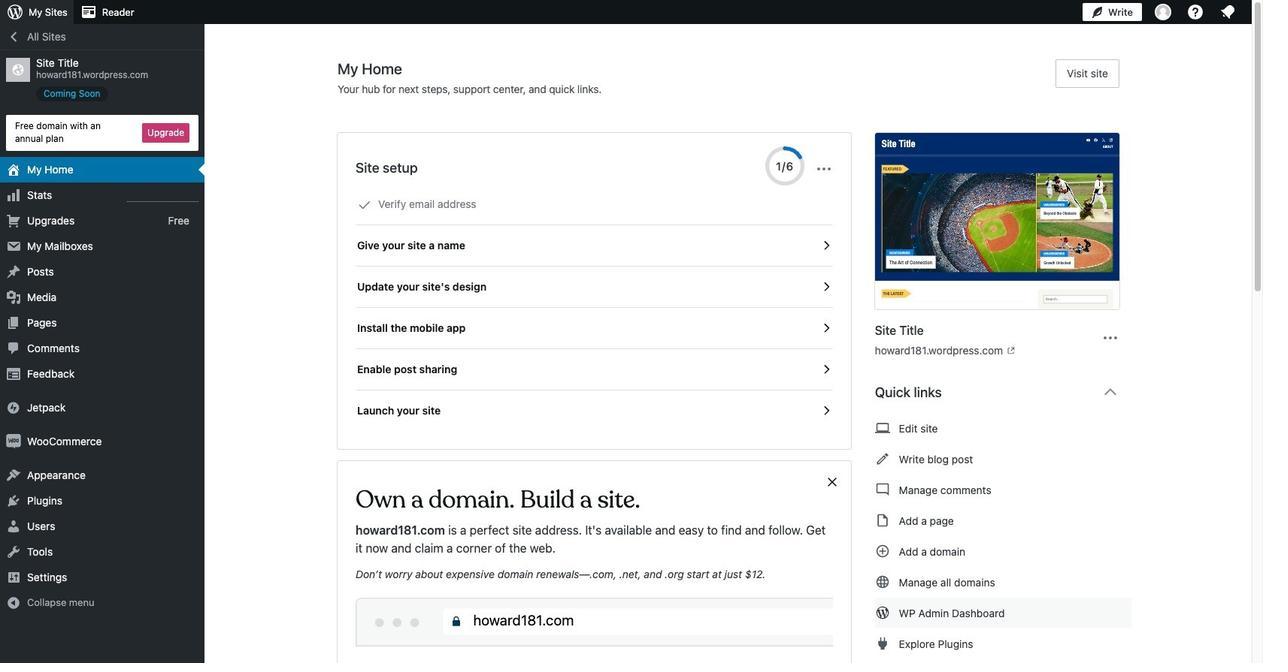 Task type: locate. For each thing, give the bounding box(es) containing it.
4 task enabled image from the top
[[819, 405, 833, 418]]

img image
[[6, 400, 21, 415], [6, 434, 21, 449]]

launchpad checklist element
[[356, 184, 833, 432]]

highest hourly views 0 image
[[127, 192, 199, 202]]

manage your notifications image
[[1219, 3, 1237, 21]]

1 vertical spatial img image
[[6, 434, 21, 449]]

more options for site site title image
[[1102, 329, 1120, 347]]

task enabled image
[[819, 239, 833, 253], [819, 280, 833, 294], [819, 363, 833, 377], [819, 405, 833, 418]]

help image
[[1187, 3, 1205, 21]]

laptop image
[[875, 420, 890, 438]]

main content
[[338, 59, 1132, 664]]

progress bar
[[765, 147, 804, 186]]

0 vertical spatial img image
[[6, 400, 21, 415]]

2 img image from the top
[[6, 434, 21, 449]]

dismiss settings image
[[815, 160, 833, 178]]

2 task enabled image from the top
[[819, 280, 833, 294]]



Task type: vqa. For each thing, say whether or not it's contained in the screenshot.
Dismiss image
no



Task type: describe. For each thing, give the bounding box(es) containing it.
3 task enabled image from the top
[[819, 363, 833, 377]]

my profile image
[[1155, 4, 1171, 20]]

dismiss domain name promotion image
[[825, 474, 839, 492]]

mode_comment image
[[875, 481, 890, 499]]

edit image
[[875, 450, 890, 468]]

task enabled image
[[819, 322, 833, 335]]

insert_drive_file image
[[875, 512, 890, 530]]

1 task enabled image from the top
[[819, 239, 833, 253]]

1 img image from the top
[[6, 400, 21, 415]]



